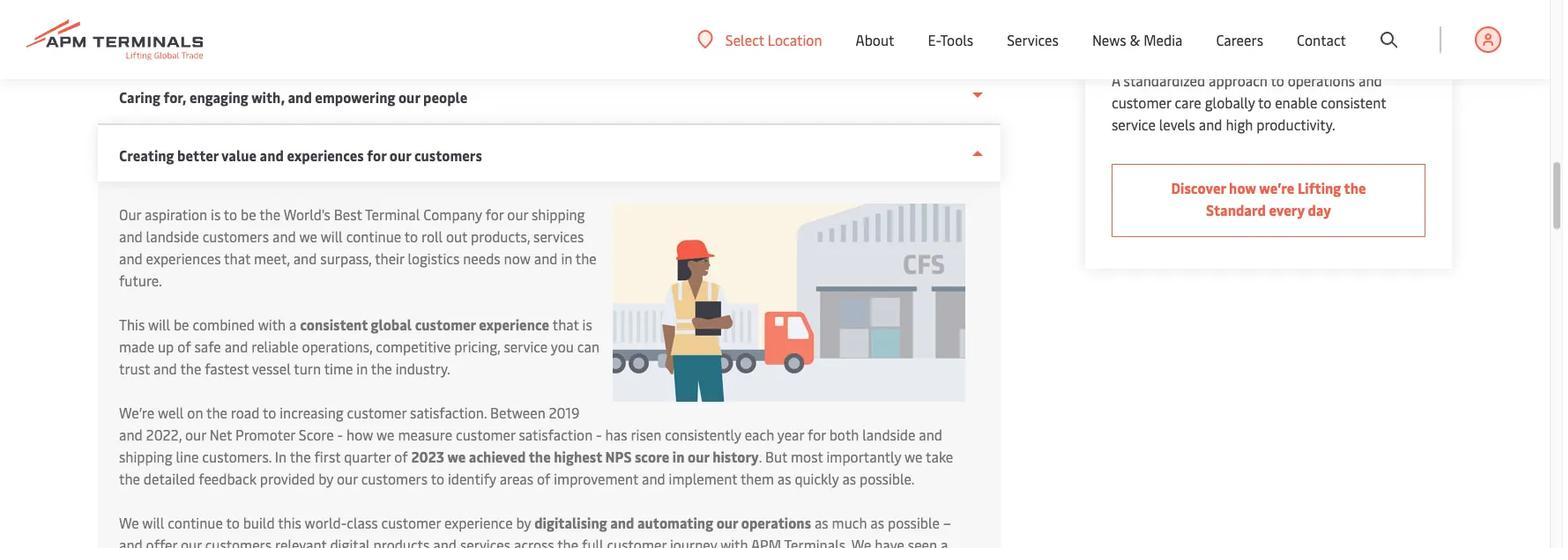 Task type: describe. For each thing, give the bounding box(es) containing it.
customers.
[[202, 447, 272, 467]]

as down importantly
[[843, 469, 856, 489]]

by for experience
[[516, 513, 531, 533]]

to inside we're well on the road to increasing customer satisfaction. between 2019 and 2022, our net promoter score - how we measure customer satisfaction - has risen consistently each year for both landside and shipping line customers. in the first quarter of
[[263, 403, 276, 422]]

we inside we're well on the road to increasing customer satisfaction. between 2019 and 2022, our net promoter score - how we measure customer satisfaction - has risen consistently each year for both landside and shipping line customers. in the first quarter of
[[377, 425, 395, 444]]

reliability a standardized approach to operations and customer care globally to enable consistent service levels and high productivity.
[[1112, 49, 1387, 134]]

our inside the our aspiration is to be the world's best terminal company for our shipping and landside customers and we will continue to roll out products, services and experiences that meet, and surpass, their logistics needs now and in the future.
[[507, 205, 528, 224]]

the left world's at the left top of the page
[[275, 4, 311, 38]]

in
[[275, 447, 287, 467]]

fastest
[[205, 359, 249, 378]]

competitive
[[376, 337, 451, 356]]

news & media
[[1093, 30, 1183, 49]]

out
[[446, 227, 468, 246]]

to left the enable
[[1258, 93, 1272, 112]]

automating
[[638, 513, 714, 533]]

caring for, engaging with, and empowering our people
[[119, 87, 468, 107]]

our inside "dropdown button"
[[399, 87, 420, 107]]

enable
[[1275, 93, 1318, 112]]

safe
[[194, 337, 221, 356]]

take
[[926, 447, 954, 467]]

customer up pricing,
[[415, 315, 476, 334]]

implement
[[669, 469, 738, 489]]

select
[[726, 30, 765, 49]]

and left offer
[[119, 535, 143, 549]]

our
[[119, 205, 141, 224]]

feedback
[[199, 469, 257, 489]]

will for continue
[[142, 513, 164, 533]]

levels
[[1159, 115, 1196, 134]]

our inside as much as possible – and offer our customers relevant digital products and services across the full customer journey with apm terminals. we have seen
[[181, 535, 202, 549]]

customers inside as much as possible – and offer our customers relevant digital products and services across the full customer journey with apm terminals. we have seen
[[205, 535, 272, 549]]

e-tools
[[928, 30, 974, 49]]

operations inside reliability a standardized approach to operations and customer care globally to enable consistent service levels and high productivity.
[[1288, 71, 1356, 90]]

services inside the our aspiration is to be the world's best terminal company for our shipping and landside customers and we will continue to roll out products, services and experiences that meet, and surpass, their logistics needs now and in the future.
[[534, 227, 584, 246]]

shipping inside the our aspiration is to be the world's best terminal company for our shipping and landside customers and we will continue to roll out products, services and experiences that meet, and surpass, their logistics needs now and in the future.
[[532, 205, 585, 224]]

value
[[221, 146, 257, 165]]

e-
[[928, 30, 941, 49]]

operations,
[[302, 337, 373, 356]]

and up meet,
[[273, 227, 296, 246]]

but
[[765, 447, 788, 467]]

e-tools button
[[928, 0, 974, 79]]

as much as possible – and offer our customers relevant digital products and services across the full customer journey with apm terminals. we have seen 
[[119, 513, 951, 549]]

discover how we're lifting the standard every day
[[1172, 178, 1366, 220]]

1 vertical spatial continue
[[168, 513, 223, 533]]

quarter
[[344, 447, 391, 467]]

a
[[289, 315, 297, 334]]

we inside . but most importantly we take the detailed feedback provided by our customers to identify areas of improvement and implement them as quickly as possible.
[[905, 447, 923, 467]]

you
[[551, 337, 574, 356]]

their
[[375, 249, 404, 268]]

we're
[[119, 403, 154, 422]]

customer value image
[[613, 204, 966, 402]]

line
[[176, 447, 199, 467]]

and inside . but most importantly we take the detailed feedback provided by our customers to identify areas of improvement and implement them as quickly as possible.
[[642, 469, 666, 489]]

and right now
[[534, 249, 558, 268]]

that inside the our aspiration is to be the world's best terminal company for our shipping and landside customers and we will continue to roll out products, services and experiences that meet, and surpass, their logistics needs now and in the future.
[[224, 249, 251, 268]]

the left world's
[[259, 205, 281, 224]]

service inside reliability a standardized approach to operations and customer care globally to enable consistent service levels and high productivity.
[[1112, 115, 1156, 134]]

first
[[314, 447, 341, 467]]

about
[[856, 30, 895, 49]]

pricing,
[[454, 337, 500, 356]]

highest
[[554, 447, 602, 467]]

digitalising
[[535, 513, 607, 533]]

of inside . but most importantly we take the detailed feedback provided by our customers to identify areas of improvement and implement them as quickly as possible.
[[537, 469, 551, 489]]

become
[[182, 4, 269, 38]]

careers
[[1217, 30, 1264, 49]]

aspiration
[[145, 205, 207, 224]]

shipping inside we're well on the road to increasing customer satisfaction. between 2019 and 2022, our net promoter score - how we measure customer satisfaction - has risen consistently each year for both landside and shipping line customers. in the first quarter of
[[119, 447, 172, 467]]

both
[[830, 425, 859, 444]]

satisfaction
[[519, 425, 593, 444]]

provided
[[260, 469, 315, 489]]

.
[[759, 447, 762, 467]]

we for we will continue to build this world-class customer experience by digitalising and automating our operations
[[119, 513, 139, 533]]

and down our
[[119, 227, 143, 246]]

we will continue to build this world-class customer experience by digitalising and automating our operations
[[119, 513, 811, 533]]

reliable
[[252, 337, 299, 356]]

to left build
[[226, 513, 240, 533]]

2023
[[411, 447, 444, 467]]

is inside the our aspiration is to be the world's best terminal company for our shipping and landside customers and we will continue to roll out products, services and experiences that meet, and surpass, their logistics needs now and in the future.
[[211, 205, 221, 224]]

services button
[[1007, 0, 1059, 79]]

0 vertical spatial terminal
[[458, 4, 552, 38]]

2023 we achieved the highest nps score in our history
[[411, 447, 759, 467]]

full
[[582, 535, 604, 549]]

to up the enable
[[1271, 71, 1285, 90]]

our up journey
[[717, 513, 738, 533]]

apm
[[751, 535, 781, 549]]

landside inside the our aspiration is to be the world's best terminal company for our shipping and landside customers and we will continue to roll out products, services and experiences that meet, and surpass, their logistics needs now and in the future.
[[146, 227, 199, 246]]

and up fastest
[[225, 337, 248, 356]]

2 vertical spatial in
[[673, 447, 685, 467]]

meet,
[[254, 249, 290, 268]]

0 vertical spatial with
[[258, 315, 286, 334]]

be inside the our aspiration is to be the world's best terminal company for our shipping and landside customers and we will continue to roll out products, services and experiences that meet, and surpass, their logistics needs now and in the future.
[[241, 205, 256, 224]]

how inside we're well on the road to increasing customer satisfaction. between 2019 and 2022, our net promoter score - how we measure customer satisfaction - has risen consistently each year for both landside and shipping line customers. in the first quarter of
[[347, 425, 373, 444]]

we're well on the road to increasing customer satisfaction. between 2019 and 2022, our net promoter score - how we measure customer satisfaction - has risen consistently each year for both landside and shipping line customers. in the first quarter of
[[119, 403, 943, 467]]

and inside dropdown button
[[260, 146, 284, 165]]

importantly
[[827, 447, 902, 467]]

customer up achieved on the left
[[456, 425, 516, 444]]

is inside 'that is made up of safe and reliable operations, competitive pricing, service you can trust and the fastest vessel turn time in the industry.'
[[583, 315, 592, 334]]

roll
[[422, 227, 443, 246]]

customer up quarter
[[347, 403, 407, 422]]

build
[[243, 513, 275, 533]]

the right on
[[206, 403, 227, 422]]

possible.
[[860, 469, 915, 489]]

we inside the our aspiration is to be the world's best terminal company for our shipping and landside customers and we will continue to roll out products, services and experiences that meet, and surpass, their logistics needs now and in the future.
[[299, 227, 317, 246]]

by…
[[665, 4, 701, 38]]

has
[[605, 425, 627, 444]]

this
[[119, 315, 145, 334]]

experience for you
[[479, 315, 550, 334]]

this
[[278, 513, 302, 533]]

2 - from the left
[[596, 425, 602, 444]]

and left "high"
[[1199, 115, 1223, 134]]

to right aspiration
[[224, 205, 237, 224]]

caring
[[119, 87, 160, 107]]

by for provided
[[319, 469, 333, 489]]

and right meet,
[[293, 249, 317, 268]]

class
[[347, 513, 378, 533]]

reliability
[[1112, 49, 1179, 68]]

customer inside reliability a standardized approach to operations and customer care globally to enable consistent service levels and high productivity.
[[1112, 93, 1172, 112]]

we inside as much as possible – and offer our customers relevant digital products and services across the full customer journey with apm terminals. we have seen
[[852, 535, 872, 549]]

globally
[[1205, 93, 1255, 112]]

relevant
[[275, 535, 327, 549]]

1 - from the left
[[337, 425, 343, 444]]

now
[[504, 249, 531, 268]]

select location
[[726, 30, 822, 49]]

as down "but"
[[778, 469, 792, 489]]

continue inside the our aspiration is to be the world's best terminal company for our shipping and landside customers and we will continue to roll out products, services and experiences that meet, and surpass, their logistics needs now and in the future.
[[346, 227, 402, 246]]



Task type: vqa. For each thing, say whether or not it's contained in the screenshot.


Task type: locate. For each thing, give the bounding box(es) containing it.
as up have
[[871, 513, 885, 533]]

terminal up caring for, engaging with, and empowering our people "dropdown button"
[[458, 4, 552, 38]]

1 vertical spatial experience
[[444, 513, 513, 533]]

will inside the our aspiration is to be the world's best terminal company for our shipping and landside customers and we will continue to roll out products, services and experiences that meet, and surpass, their logistics needs now and in the future.
[[321, 227, 343, 246]]

to left roll
[[405, 227, 418, 246]]

continue
[[346, 227, 402, 246], [168, 513, 223, 533]]

our inside dropdown button
[[390, 146, 411, 165]]

1 horizontal spatial services
[[534, 227, 584, 246]]

2019
[[549, 403, 580, 422]]

1 vertical spatial landside
[[863, 425, 916, 444]]

2 vertical spatial we
[[852, 535, 872, 549]]

1 vertical spatial be
[[174, 315, 189, 334]]

0 vertical spatial landside
[[146, 227, 199, 246]]

will up offer
[[142, 513, 164, 533]]

risen
[[631, 425, 662, 444]]

1 vertical spatial of
[[394, 447, 408, 467]]

0 vertical spatial we
[[98, 4, 132, 38]]

experience up pricing,
[[479, 315, 550, 334]]

landside up importantly
[[863, 425, 916, 444]]

will left become
[[138, 4, 175, 38]]

and
[[1359, 71, 1383, 90], [288, 87, 312, 107], [1199, 115, 1223, 134], [260, 146, 284, 165], [119, 227, 143, 246], [273, 227, 296, 246], [119, 249, 143, 268], [293, 249, 317, 268], [534, 249, 558, 268], [225, 337, 248, 356], [154, 359, 177, 378], [119, 425, 143, 444], [919, 425, 943, 444], [642, 469, 666, 489], [610, 513, 634, 533], [119, 535, 143, 549], [433, 535, 457, 549]]

in inside 'that is made up of safe and reliable operations, competitive pricing, service you can trust and the fastest vessel turn time in the industry.'
[[357, 359, 368, 378]]

as up terminals.
[[815, 513, 829, 533]]

the right the in
[[290, 447, 311, 467]]

future.
[[119, 271, 162, 290]]

is up can
[[583, 315, 592, 334]]

0 vertical spatial experiences
[[287, 146, 364, 165]]

for inside dropdown button
[[367, 146, 386, 165]]

1 horizontal spatial shipping
[[532, 205, 585, 224]]

our up products,
[[507, 205, 528, 224]]

2 horizontal spatial in
[[673, 447, 685, 467]]

best
[[404, 4, 452, 38], [334, 205, 362, 224]]

0 horizontal spatial operations
[[741, 513, 811, 533]]

0 horizontal spatial by
[[319, 469, 333, 489]]

the down digitalising
[[558, 535, 579, 549]]

- right score
[[337, 425, 343, 444]]

improvement
[[554, 469, 639, 489]]

the right the lifting
[[1344, 178, 1366, 198]]

lifting
[[1298, 178, 1342, 198]]

. but most importantly we take the detailed feedback provided by our customers to identify areas of improvement and implement them as quickly as possible.
[[119, 447, 954, 489]]

consistent
[[1321, 93, 1387, 112], [300, 315, 368, 334]]

2 horizontal spatial for
[[808, 425, 826, 444]]

experiences inside the our aspiration is to be the world's best terminal company for our shipping and landside customers and we will continue to roll out products, services and experiences that meet, and surpass, their logistics needs now and in the future.
[[146, 249, 221, 268]]

1 vertical spatial terminal
[[365, 205, 420, 224]]

consistent up operations, in the bottom left of the page
[[300, 315, 368, 334]]

better
[[177, 146, 219, 165]]

services down we will continue to build this world-class customer experience by digitalising and automating our operations
[[460, 535, 511, 549]]

1 vertical spatial in
[[357, 359, 368, 378]]

in right score
[[673, 447, 685, 467]]

will for become
[[138, 4, 175, 38]]

0 horizontal spatial terminal
[[365, 205, 420, 224]]

best right world's at the left top of the page
[[404, 4, 452, 38]]

we will become the world's best terminal company by…
[[98, 4, 701, 38]]

0 horizontal spatial of
[[177, 337, 191, 356]]

and down improvement
[[610, 513, 634, 533]]

0 vertical spatial consistent
[[1321, 93, 1387, 112]]

0 vertical spatial is
[[211, 205, 221, 224]]

identify
[[448, 469, 496, 489]]

landside inside we're well on the road to increasing customer satisfaction. between 2019 and 2022, our net promoter score - how we measure customer satisfaction - has risen consistently each year for both landside and shipping line customers. in the first quarter of
[[863, 425, 916, 444]]

and right the "contact" popup button
[[1359, 71, 1383, 90]]

customer inside as much as possible – and offer our customers relevant digital products and services across the full customer journey with apm terminals. we have seen
[[607, 535, 667, 549]]

and up take
[[919, 425, 943, 444]]

service left the you
[[504, 337, 548, 356]]

of
[[177, 337, 191, 356], [394, 447, 408, 467], [537, 469, 551, 489]]

customers inside . but most importantly we take the detailed feedback provided by our customers to identify areas of improvement and implement them as quickly as possible.
[[361, 469, 428, 489]]

our
[[399, 87, 420, 107], [390, 146, 411, 165], [507, 205, 528, 224], [185, 425, 206, 444], [688, 447, 710, 467], [337, 469, 358, 489], [717, 513, 738, 533], [181, 535, 202, 549]]

1 vertical spatial for
[[486, 205, 504, 224]]

the down competitive
[[371, 359, 392, 378]]

experiences up world's
[[287, 146, 364, 165]]

for,
[[164, 87, 186, 107]]

that
[[224, 249, 251, 268], [553, 315, 579, 334]]

of inside we're well on the road to increasing customer satisfaction. between 2019 and 2022, our net promoter score - how we measure customer satisfaction - has risen consistently each year for both landside and shipping line customers. in the first quarter of
[[394, 447, 408, 467]]

the inside . but most importantly we take the detailed feedback provided by our customers to identify areas of improvement and implement them as quickly as possible.
[[119, 469, 140, 489]]

will up 'surpass,'
[[321, 227, 343, 246]]

1 vertical spatial that
[[553, 315, 579, 334]]

experiences inside creating better value and experiences for our customers dropdown button
[[287, 146, 364, 165]]

how up standard
[[1229, 178, 1257, 198]]

well
[[158, 403, 184, 422]]

the right now
[[576, 249, 597, 268]]

best inside the our aspiration is to be the world's best terminal company for our shipping and landside customers and we will continue to roll out products, services and experiences that meet, and surpass, their logistics needs now and in the future.
[[334, 205, 362, 224]]

on
[[187, 403, 203, 422]]

can
[[578, 337, 600, 356]]

creating better value and experiences for our customers element
[[98, 182, 1001, 549]]

services right products,
[[534, 227, 584, 246]]

to down 2023
[[431, 469, 444, 489]]

2022,
[[146, 425, 182, 444]]

operations inside the 'creating better value and experiences for our customers' element
[[741, 513, 811, 533]]

much
[[832, 513, 867, 533]]

1 vertical spatial best
[[334, 205, 362, 224]]

0 horizontal spatial experiences
[[146, 249, 221, 268]]

0 horizontal spatial be
[[174, 315, 189, 334]]

vessel
[[252, 359, 291, 378]]

how inside discover how we're lifting the standard every day
[[1229, 178, 1257, 198]]

services
[[1007, 30, 1059, 49]]

of right "areas"
[[537, 469, 551, 489]]

up
[[158, 337, 174, 356]]

our down empowering
[[390, 146, 411, 165]]

be up meet,
[[241, 205, 256, 224]]

them
[[741, 469, 774, 489]]

2 vertical spatial for
[[808, 425, 826, 444]]

0 vertical spatial of
[[177, 337, 191, 356]]

will
[[138, 4, 175, 38], [321, 227, 343, 246], [148, 315, 170, 334], [142, 513, 164, 533]]

1 vertical spatial shipping
[[119, 447, 172, 467]]

and down we will continue to build this world-class customer experience by digitalising and automating our operations
[[433, 535, 457, 549]]

landside down aspiration
[[146, 227, 199, 246]]

our down 'first'
[[337, 469, 358, 489]]

products
[[374, 535, 430, 549]]

shipping down creating better value and experiences for our customers dropdown button
[[532, 205, 585, 224]]

consistent inside the 'creating better value and experiences for our customers' element
[[300, 315, 368, 334]]

customer down automating
[[607, 535, 667, 549]]

and down the up
[[154, 359, 177, 378]]

customer down the standardized
[[1112, 93, 1172, 112]]

that left meet,
[[224, 249, 251, 268]]

- left has
[[596, 425, 602, 444]]

nps
[[606, 447, 632, 467]]

our aspiration is to be the world's best terminal company for our shipping and landside customers and we will continue to roll out products, services and experiences that meet, and surpass, their logistics needs now and in the future.
[[119, 205, 597, 290]]

in right time
[[357, 359, 368, 378]]

1 horizontal spatial be
[[241, 205, 256, 224]]

1 horizontal spatial experiences
[[287, 146, 364, 165]]

year
[[778, 425, 804, 444]]

0 vertical spatial in
[[561, 249, 573, 268]]

discover how we're lifting the standard every day link
[[1112, 164, 1426, 237]]

and up future.
[[119, 249, 143, 268]]

by down 'first'
[[319, 469, 333, 489]]

increasing
[[280, 403, 344, 422]]

0 horizontal spatial how
[[347, 425, 373, 444]]

experience
[[479, 315, 550, 334], [444, 513, 513, 533]]

1 horizontal spatial -
[[596, 425, 602, 444]]

customer
[[1112, 93, 1172, 112], [415, 315, 476, 334], [347, 403, 407, 422], [456, 425, 516, 444], [381, 513, 441, 533], [607, 535, 667, 549]]

1 vertical spatial by
[[516, 513, 531, 533]]

surpass,
[[320, 249, 372, 268]]

for inside the our aspiration is to be the world's best terminal company for our shipping and landside customers and we will continue to roll out products, services and experiences that meet, and surpass, their logistics needs now and in the future.
[[486, 205, 504, 224]]

care
[[1175, 93, 1202, 112]]

careers button
[[1217, 0, 1264, 79]]

company
[[559, 4, 658, 38]]

1 horizontal spatial for
[[486, 205, 504, 224]]

creating
[[119, 146, 174, 165]]

2 horizontal spatial of
[[537, 469, 551, 489]]

1 horizontal spatial in
[[561, 249, 573, 268]]

contact button
[[1297, 0, 1347, 79]]

with left apm
[[721, 535, 748, 549]]

1 vertical spatial service
[[504, 337, 548, 356]]

about button
[[856, 0, 895, 79]]

experience for and
[[444, 513, 513, 533]]

people
[[423, 87, 468, 107]]

digital
[[330, 535, 370, 549]]

be up the up
[[174, 315, 189, 334]]

offer
[[146, 535, 177, 549]]

to up promoter
[[263, 403, 276, 422]]

we down world's
[[299, 227, 317, 246]]

0 horizontal spatial consistent
[[300, 315, 368, 334]]

company
[[424, 205, 482, 224]]

our down consistently on the bottom of the page
[[688, 447, 710, 467]]

customers inside the our aspiration is to be the world's best terminal company for our shipping and landside customers and we will continue to roll out products, services and experiences that meet, and surpass, their logistics needs now and in the future.
[[203, 227, 269, 246]]

high
[[1226, 115, 1253, 134]]

best right world's
[[334, 205, 362, 224]]

media
[[1144, 30, 1183, 49]]

between
[[490, 403, 546, 422]]

and right with,
[[288, 87, 312, 107]]

consistent inside reliability a standardized approach to operations and customer care globally to enable consistent service levels and high productivity.
[[1321, 93, 1387, 112]]

select location button
[[697, 30, 822, 49]]

1 horizontal spatial is
[[583, 315, 592, 334]]

1 vertical spatial consistent
[[300, 315, 368, 334]]

the left detailed
[[119, 469, 140, 489]]

will for be
[[148, 315, 170, 334]]

combined
[[193, 315, 255, 334]]

0 horizontal spatial with
[[258, 315, 286, 334]]

the down satisfaction
[[529, 447, 551, 467]]

1 horizontal spatial landside
[[863, 425, 916, 444]]

that inside 'that is made up of safe and reliable operations, competitive pricing, service you can trust and the fastest vessel turn time in the industry.'
[[553, 315, 579, 334]]

the inside discover how we're lifting the standard every day
[[1344, 178, 1366, 198]]

our down on
[[185, 425, 206, 444]]

0 horizontal spatial continue
[[168, 513, 223, 533]]

that up the you
[[553, 315, 579, 334]]

0 horizontal spatial shipping
[[119, 447, 172, 467]]

0 horizontal spatial -
[[337, 425, 343, 444]]

1 vertical spatial how
[[347, 425, 373, 444]]

1 horizontal spatial consistent
[[1321, 93, 1387, 112]]

services inside as much as possible – and offer our customers relevant digital products and services across the full customer journey with apm terminals. we have seen
[[460, 535, 511, 549]]

tools
[[941, 30, 974, 49]]

operations up the enable
[[1288, 71, 1356, 90]]

our right offer
[[181, 535, 202, 549]]

across
[[514, 535, 554, 549]]

with inside as much as possible – and offer our customers relevant digital products and services across the full customer journey with apm terminals. we have seen
[[721, 535, 748, 549]]

1 horizontal spatial terminal
[[458, 4, 552, 38]]

have
[[875, 535, 905, 549]]

services
[[534, 227, 584, 246], [460, 535, 511, 549]]

0 vertical spatial services
[[534, 227, 584, 246]]

0 vertical spatial service
[[1112, 115, 1156, 134]]

1 horizontal spatial service
[[1112, 115, 1156, 134]]

of left 2023
[[394, 447, 408, 467]]

by inside . but most importantly we take the detailed feedback provided by our customers to identify areas of improvement and implement them as quickly as possible.
[[319, 469, 333, 489]]

and down we're
[[119, 425, 143, 444]]

1 vertical spatial is
[[583, 315, 592, 334]]

to inside . but most importantly we take the detailed feedback provided by our customers to identify areas of improvement and implement them as quickly as possible.
[[431, 469, 444, 489]]

customers down quarter
[[361, 469, 428, 489]]

with,
[[251, 87, 285, 107]]

and down score
[[642, 469, 666, 489]]

for down empowering
[[367, 146, 386, 165]]

0 horizontal spatial for
[[367, 146, 386, 165]]

that is made up of safe and reliable operations, competitive pricing, service you can trust and the fastest vessel turn time in the industry.
[[119, 315, 600, 378]]

the down safe
[[180, 359, 201, 378]]

with left a
[[258, 315, 286, 334]]

in inside the our aspiration is to be the world's best terminal company for our shipping and landside customers and we will continue to roll out products, services and experiences that meet, and surpass, their logistics needs now and in the future.
[[561, 249, 573, 268]]

detailed
[[144, 469, 195, 489]]

0 vertical spatial be
[[241, 205, 256, 224]]

customers up meet,
[[203, 227, 269, 246]]

we up quarter
[[377, 425, 395, 444]]

we for we will become the world's best terminal company by…
[[98, 4, 132, 38]]

our inside we're well on the road to increasing customer satisfaction. between 2019 and 2022, our net promoter score - how we measure customer satisfaction - has risen consistently each year for both landside and shipping line customers. in the first quarter of
[[185, 425, 206, 444]]

how up quarter
[[347, 425, 373, 444]]

continue up their
[[346, 227, 402, 246]]

0 horizontal spatial that
[[224, 249, 251, 268]]

2 vertical spatial of
[[537, 469, 551, 489]]

for inside we're well on the road to increasing customer satisfaction. between 2019 and 2022, our net promoter score - how we measure customer satisfaction - has risen consistently each year for both landside and shipping line customers. in the first quarter of
[[808, 425, 826, 444]]

0 horizontal spatial best
[[334, 205, 362, 224]]

1 horizontal spatial with
[[721, 535, 748, 549]]

we left take
[[905, 447, 923, 467]]

1 horizontal spatial by
[[516, 513, 531, 533]]

terminals.
[[784, 535, 849, 549]]

1 horizontal spatial best
[[404, 4, 452, 38]]

continue up offer
[[168, 513, 223, 533]]

0 horizontal spatial landside
[[146, 227, 199, 246]]

1 vertical spatial operations
[[741, 513, 811, 533]]

the inside as much as possible – and offer our customers relevant digital products and services across the full customer journey with apm terminals. we have seen
[[558, 535, 579, 549]]

0 horizontal spatial is
[[211, 205, 221, 224]]

we up identify
[[447, 447, 466, 467]]

productivity.
[[1257, 115, 1336, 134]]

terminal up their
[[365, 205, 420, 224]]

quickly
[[795, 469, 839, 489]]

terminal inside the our aspiration is to be the world's best terminal company for our shipping and landside customers and we will continue to roll out products, services and experiences that meet, and surpass, their logistics needs now and in the future.
[[365, 205, 420, 224]]

operations up apm
[[741, 513, 811, 533]]

our left people at the top of the page
[[399, 87, 420, 107]]

0 vertical spatial how
[[1229, 178, 1257, 198]]

in right now
[[561, 249, 573, 268]]

1 horizontal spatial continue
[[346, 227, 402, 246]]

1 horizontal spatial that
[[553, 315, 579, 334]]

experiences down aspiration
[[146, 249, 221, 268]]

shipping down "2022,"
[[119, 447, 172, 467]]

0 vertical spatial for
[[367, 146, 386, 165]]

discover
[[1172, 178, 1226, 198]]

1 vertical spatial with
[[721, 535, 748, 549]]

approach
[[1209, 71, 1268, 90]]

by up across at the left of the page
[[516, 513, 531, 533]]

0 vertical spatial that
[[224, 249, 251, 268]]

by
[[319, 469, 333, 489], [516, 513, 531, 533]]

1 horizontal spatial operations
[[1288, 71, 1356, 90]]

0 vertical spatial continue
[[346, 227, 402, 246]]

0 vertical spatial best
[[404, 4, 452, 38]]

consistent right the enable
[[1321, 93, 1387, 112]]

1 horizontal spatial how
[[1229, 178, 1257, 198]]

1 vertical spatial we
[[119, 513, 139, 533]]

of right the up
[[177, 337, 191, 356]]

will up the up
[[148, 315, 170, 334]]

news & media button
[[1093, 0, 1183, 79]]

0 vertical spatial by
[[319, 469, 333, 489]]

standard
[[1206, 200, 1266, 220]]

a
[[1112, 71, 1121, 90]]

our inside . but most importantly we take the detailed feedback provided by our customers to identify areas of improvement and implement them as quickly as possible.
[[337, 469, 358, 489]]

1 vertical spatial experiences
[[146, 249, 221, 268]]

and inside "dropdown button"
[[288, 87, 312, 107]]

made
[[119, 337, 154, 356]]

of inside 'that is made up of safe and reliable operations, competitive pricing, service you can trust and the fastest vessel turn time in the industry.'
[[177, 337, 191, 356]]

terminal
[[458, 4, 552, 38], [365, 205, 420, 224]]

1 horizontal spatial of
[[394, 447, 408, 467]]

customers inside dropdown button
[[414, 146, 482, 165]]

world's
[[317, 4, 398, 38]]

time
[[324, 359, 353, 378]]

0 vertical spatial shipping
[[532, 205, 585, 224]]

satisfaction.
[[410, 403, 487, 422]]

service left the levels
[[1112, 115, 1156, 134]]

1 vertical spatial services
[[460, 535, 511, 549]]

world-
[[305, 513, 347, 533]]

standardized
[[1124, 71, 1206, 90]]

0 horizontal spatial services
[[460, 535, 511, 549]]

0 horizontal spatial service
[[504, 337, 548, 356]]

journey
[[670, 535, 717, 549]]

0 vertical spatial operations
[[1288, 71, 1356, 90]]

customers down people at the top of the page
[[414, 146, 482, 165]]

every
[[1269, 200, 1305, 220]]

service inside 'that is made up of safe and reliable operations, competitive pricing, service you can trust and the fastest vessel turn time in the industry.'
[[504, 337, 548, 356]]

0 vertical spatial experience
[[479, 315, 550, 334]]

0 horizontal spatial in
[[357, 359, 368, 378]]

news
[[1093, 30, 1127, 49]]

customer up products
[[381, 513, 441, 533]]



